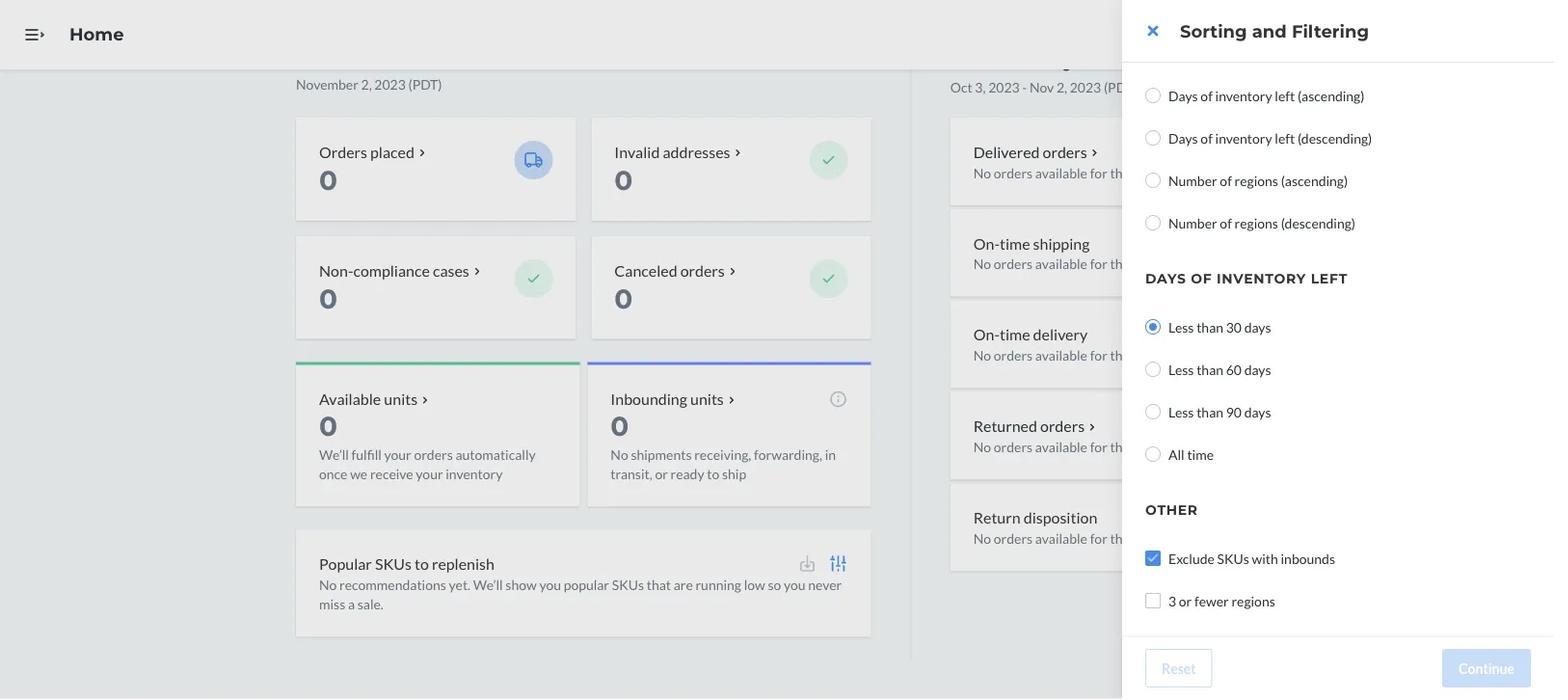 Task type: locate. For each thing, give the bounding box(es) containing it.
number
[[1169, 172, 1218, 189], [1169, 215, 1218, 231]]

than for 30
[[1197, 319, 1224, 335]]

(ascending) down the "filtering" at top
[[1298, 87, 1365, 104]]

inventory up number of regions (ascending)
[[1216, 130, 1273, 146]]

other
[[1146, 502, 1199, 518]]

less than 30 days
[[1169, 319, 1272, 335]]

days
[[1146, 271, 1187, 287], [1245, 319, 1272, 335], [1245, 361, 1272, 378], [1245, 404, 1272, 420]]

1 vertical spatial number
[[1169, 215, 1218, 231]]

0 vertical spatial number
[[1169, 172, 1218, 189]]

left for (descending)
[[1275, 130, 1296, 146]]

(ascending)
[[1298, 87, 1365, 104], [1281, 172, 1349, 189]]

reset
[[1162, 660, 1197, 677]]

regions right fewer
[[1232, 593, 1276, 609]]

1 vertical spatial inventory
[[1216, 130, 1273, 146]]

2 vertical spatial (descending)
[[1281, 215, 1356, 231]]

0 vertical spatial days
[[1169, 87, 1199, 104]]

2 than from the top
[[1197, 361, 1224, 378]]

1 vertical spatial less
[[1169, 361, 1194, 378]]

number up 'number of regions (descending)'
[[1169, 172, 1218, 189]]

less up the less than 60 days
[[1169, 319, 1194, 335]]

1 less from the top
[[1169, 319, 1194, 335]]

1 days from the top
[[1169, 87, 1199, 104]]

2 number from the top
[[1169, 215, 1218, 231]]

days
[[1169, 87, 1199, 104], [1169, 130, 1199, 146]]

30 day sales (descending)
[[1169, 45, 1317, 61]]

inbounds
[[1281, 550, 1336, 567]]

regions down number of regions (ascending)
[[1235, 215, 1279, 231]]

continue
[[1459, 660, 1515, 677]]

less
[[1169, 319, 1194, 335], [1169, 361, 1194, 378], [1169, 404, 1194, 420]]

(descending) for 30 day sales (descending)
[[1243, 45, 1317, 61]]

2 vertical spatial than
[[1197, 404, 1224, 420]]

inventory for (descending)
[[1216, 130, 1273, 146]]

1 vertical spatial (descending)
[[1298, 130, 1373, 146]]

days for less than 90 days
[[1245, 404, 1272, 420]]

of
[[1201, 87, 1213, 104], [1201, 130, 1213, 146], [1220, 172, 1233, 189], [1220, 215, 1233, 231], [1191, 271, 1213, 287]]

0 vertical spatial (ascending)
[[1298, 87, 1365, 104]]

0 vertical spatial inventory
[[1216, 87, 1273, 104]]

less up all
[[1169, 404, 1194, 420]]

(ascending) down days of inventory left (descending)
[[1281, 172, 1349, 189]]

fewer
[[1195, 593, 1229, 609]]

2 days from the top
[[1169, 130, 1199, 146]]

days right 90
[[1245, 404, 1272, 420]]

90
[[1227, 404, 1242, 420]]

regions
[[1235, 172, 1279, 189], [1235, 215, 1279, 231], [1232, 593, 1276, 609]]

0 vertical spatial less
[[1169, 319, 1194, 335]]

days down "days of inventory left"
[[1245, 319, 1272, 335]]

less for less than 30 days
[[1169, 319, 1194, 335]]

all
[[1169, 446, 1185, 462]]

0 vertical spatial left
[[1275, 87, 1296, 104]]

of up number of regions (ascending)
[[1201, 130, 1213, 146]]

of down day
[[1201, 87, 1213, 104]]

and
[[1253, 20, 1287, 41]]

(descending) down number of regions (ascending)
[[1281, 215, 1356, 231]]

inventory down 30 day sales (descending)
[[1216, 87, 1273, 104]]

days of inventory left (descending)
[[1169, 130, 1373, 146]]

(descending) down sorting and filtering
[[1243, 45, 1317, 61]]

1 vertical spatial days
[[1169, 130, 1199, 146]]

3 than from the top
[[1197, 404, 1224, 420]]

days up less than 30 days
[[1146, 271, 1187, 287]]

30 up 60
[[1227, 319, 1242, 335]]

None radio
[[1146, 88, 1161, 103], [1146, 130, 1161, 146], [1146, 215, 1161, 231], [1146, 362, 1161, 377], [1146, 404, 1161, 420], [1146, 88, 1161, 103], [1146, 130, 1161, 146], [1146, 215, 1161, 231], [1146, 362, 1161, 377], [1146, 404, 1161, 420]]

of for number of regions (descending)
[[1220, 215, 1233, 231]]

left down days of inventory left (ascending)
[[1275, 130, 1296, 146]]

(descending) down days of inventory left (ascending)
[[1298, 130, 1373, 146]]

of for days of inventory left (ascending)
[[1201, 87, 1213, 104]]

number for number of regions (descending)
[[1169, 215, 1218, 231]]

less left 60
[[1169, 361, 1194, 378]]

1 vertical spatial left
[[1275, 130, 1296, 146]]

left up days of inventory left (descending)
[[1275, 87, 1296, 104]]

less for less than 90 days
[[1169, 404, 1194, 420]]

left for (ascending)
[[1275, 87, 1296, 104]]

of for days of inventory left
[[1191, 271, 1213, 287]]

2 vertical spatial less
[[1169, 404, 1194, 420]]

inventory down 'number of regions (descending)'
[[1217, 271, 1307, 287]]

than left 60
[[1197, 361, 1224, 378]]

left down 'number of regions (descending)'
[[1311, 271, 1348, 287]]

number up "days of inventory left"
[[1169, 215, 1218, 231]]

30 left day
[[1169, 45, 1185, 61]]

of for days of inventory left (descending)
[[1201, 130, 1213, 146]]

1 than from the top
[[1197, 319, 1224, 335]]

None checkbox
[[1146, 551, 1161, 566], [1146, 593, 1161, 609], [1146, 551, 1161, 566], [1146, 593, 1161, 609]]

0 vertical spatial (descending)
[[1243, 45, 1317, 61]]

exclude skus with inbounds
[[1169, 550, 1336, 567]]

than left 90
[[1197, 404, 1224, 420]]

all time
[[1169, 446, 1214, 462]]

than for 90
[[1197, 404, 1224, 420]]

days for less than 60 days
[[1245, 361, 1272, 378]]

0 vertical spatial than
[[1197, 319, 1224, 335]]

(descending)
[[1243, 45, 1317, 61], [1298, 130, 1373, 146], [1281, 215, 1356, 231]]

of up 'number of regions (descending)'
[[1220, 172, 1233, 189]]

30
[[1169, 45, 1185, 61], [1227, 319, 1242, 335]]

less for less than 60 days
[[1169, 361, 1194, 378]]

3 less from the top
[[1169, 404, 1194, 420]]

2 less from the top
[[1169, 361, 1194, 378]]

than up the less than 60 days
[[1197, 319, 1224, 335]]

left
[[1275, 87, 1296, 104], [1275, 130, 1296, 146], [1311, 271, 1348, 287]]

1 vertical spatial than
[[1197, 361, 1224, 378]]

days for days of inventory left (ascending)
[[1169, 87, 1199, 104]]

regions up 'number of regions (descending)'
[[1235, 172, 1279, 189]]

of down number of regions (ascending)
[[1220, 215, 1233, 231]]

1 number from the top
[[1169, 172, 1218, 189]]

than
[[1197, 319, 1224, 335], [1197, 361, 1224, 378], [1197, 404, 1224, 420]]

0 vertical spatial regions
[[1235, 172, 1279, 189]]

0 vertical spatial 30
[[1169, 45, 1185, 61]]

of up less than 30 days
[[1191, 271, 1213, 287]]

number for number of regions (ascending)
[[1169, 172, 1218, 189]]

1 horizontal spatial 30
[[1227, 319, 1242, 335]]

inventory
[[1216, 87, 1273, 104], [1216, 130, 1273, 146], [1217, 271, 1307, 287]]

sorting and filtering
[[1181, 20, 1370, 41]]

1 vertical spatial regions
[[1235, 215, 1279, 231]]

days right 60
[[1245, 361, 1272, 378]]

days of inventory left (ascending)
[[1169, 87, 1365, 104]]

None radio
[[1146, 173, 1161, 188], [1146, 319, 1161, 335], [1146, 447, 1161, 462], [1146, 173, 1161, 188], [1146, 319, 1161, 335], [1146, 447, 1161, 462]]

day
[[1187, 45, 1208, 61]]



Task type: vqa. For each thing, say whether or not it's contained in the screenshot.
the middle Less
yes



Task type: describe. For each thing, give the bounding box(es) containing it.
than for 60
[[1197, 361, 1224, 378]]

sales
[[1211, 45, 1240, 61]]

days of inventory left
[[1146, 271, 1348, 287]]

3
[[1169, 593, 1177, 609]]

2 vertical spatial regions
[[1232, 593, 1276, 609]]

0 horizontal spatial 30
[[1169, 45, 1185, 61]]

filtering
[[1292, 20, 1370, 41]]

or
[[1179, 593, 1192, 609]]

reset button
[[1146, 649, 1213, 688]]

continue button
[[1443, 649, 1532, 688]]

close image
[[1148, 23, 1159, 39]]

days for less than 30 days
[[1245, 319, 1272, 335]]

skus
[[1218, 550, 1250, 567]]

regions for (ascending)
[[1235, 172, 1279, 189]]

1 vertical spatial (ascending)
[[1281, 172, 1349, 189]]

inventory for (ascending)
[[1216, 87, 1273, 104]]

sorting
[[1181, 20, 1248, 41]]

less than 60 days
[[1169, 361, 1272, 378]]

days for days of inventory left (descending)
[[1169, 130, 1199, 146]]

number of regions (descending)
[[1169, 215, 1356, 231]]

regions for (descending)
[[1235, 215, 1279, 231]]

less than 90 days
[[1169, 404, 1272, 420]]

2 vertical spatial left
[[1311, 271, 1348, 287]]

2 vertical spatial inventory
[[1217, 271, 1307, 287]]

3 or fewer regions
[[1169, 593, 1276, 609]]

1 vertical spatial 30
[[1227, 319, 1242, 335]]

of for number of regions (ascending)
[[1220, 172, 1233, 189]]

time
[[1188, 446, 1214, 462]]

number of regions (ascending)
[[1169, 172, 1349, 189]]

(descending) for number of regions (descending)
[[1281, 215, 1356, 231]]

60
[[1227, 361, 1242, 378]]

with
[[1252, 550, 1279, 567]]

exclude
[[1169, 550, 1215, 567]]



